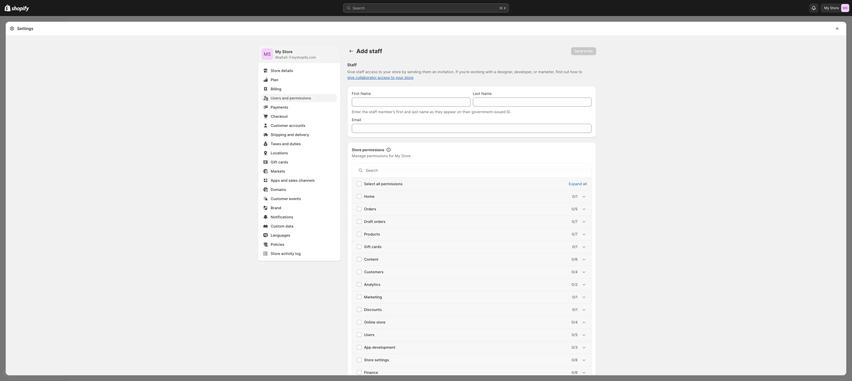 Task type: locate. For each thing, give the bounding box(es) containing it.
1 0/1 from the top
[[573, 194, 578, 199]]

your up the give collaborator access to your store link
[[384, 69, 391, 74]]

store down app
[[364, 358, 374, 362]]

users for users
[[364, 332, 375, 337]]

0 horizontal spatial shopify image
[[5, 5, 11, 11]]

and for duties
[[282, 141, 289, 146]]

gift up content on the left
[[364, 244, 371, 249]]

0 horizontal spatial all
[[377, 182, 381, 186]]

name for last name
[[482, 91, 492, 96]]

1 name from the left
[[361, 91, 371, 96]]

1 0/7 from the top
[[572, 219, 578, 224]]

online
[[364, 320, 376, 324]]

store permissions
[[352, 147, 385, 152]]

cards down locations
[[279, 160, 288, 164]]

my right for on the top left of the page
[[395, 153, 401, 158]]

cards down products
[[372, 244, 382, 249]]

3 0/1 from the top
[[573, 295, 578, 299]]

access up collaborator
[[366, 69, 378, 74]]

1 0/4 from the top
[[572, 270, 578, 274]]

store down by
[[405, 75, 414, 80]]

users down the 'online'
[[364, 332, 375, 337]]

marketer,
[[539, 69, 555, 74]]

0 vertical spatial users
[[271, 96, 281, 100]]

a
[[495, 69, 497, 74]]

staff right add
[[369, 48, 383, 55]]

gift cards down locations
[[271, 160, 288, 164]]

1 vertical spatial your
[[396, 75, 404, 80]]

users and permissions
[[271, 96, 311, 100]]

0 horizontal spatial store
[[377, 320, 386, 324]]

2 vertical spatial staff
[[369, 109, 377, 114]]

and down the customer accounts
[[288, 132, 294, 137]]

manage
[[352, 153, 366, 158]]

give collaborator access to your store link
[[348, 75, 414, 80]]

the
[[362, 109, 368, 114]]

0 horizontal spatial gift cards
[[271, 160, 288, 164]]

1 vertical spatial 0/4
[[572, 320, 578, 324]]

0 vertical spatial 0/4
[[572, 270, 578, 274]]

customer events
[[271, 196, 301, 201]]

customer inside customer accounts link
[[271, 123, 288, 128]]

my
[[825, 6, 830, 10], [276, 49, 281, 54], [395, 153, 401, 158]]

2 0/7 from the top
[[572, 232, 578, 236]]

0 horizontal spatial name
[[361, 91, 371, 96]]

and right apps
[[281, 178, 288, 183]]

0 vertical spatial 0/7
[[572, 219, 578, 224]]

as
[[430, 109, 434, 114]]

shopify image
[[5, 5, 11, 11], [12, 6, 29, 12]]

search
[[353, 6, 365, 10]]

0/6 up "0/2"
[[572, 257, 578, 262]]

0 vertical spatial customer
[[271, 123, 288, 128]]

data
[[286, 224, 294, 228]]

0 horizontal spatial cards
[[279, 160, 288, 164]]

finance
[[364, 370, 378, 375]]

customer down domains
[[271, 196, 288, 201]]

store
[[392, 69, 401, 74], [405, 75, 414, 80], [377, 320, 386, 324]]

0 vertical spatial cards
[[279, 160, 288, 164]]

1 horizontal spatial my
[[395, 153, 401, 158]]

permissions up the manage permissions for my store
[[363, 147, 385, 152]]

store settings
[[364, 358, 389, 362]]

0/4 for online store
[[572, 320, 578, 324]]

gift cards down products
[[364, 244, 382, 249]]

billing link
[[262, 85, 337, 93]]

0/6 for content
[[572, 257, 578, 262]]

manage permissions for my store
[[352, 153, 411, 158]]

all for select
[[377, 182, 381, 186]]

0 horizontal spatial your
[[384, 69, 391, 74]]

to right how
[[579, 69, 583, 74]]

2 all from the left
[[584, 182, 587, 186]]

checkout
[[271, 114, 288, 119]]

checkout link
[[262, 112, 337, 120]]

2 horizontal spatial store
[[405, 75, 414, 80]]

staff inside staff give staff access to your store by sending them an invitation. if you're working with a designer, developer, or marketer, find out how to give collaborator access to your store .
[[357, 69, 365, 74]]

0 vertical spatial gift
[[271, 160, 278, 164]]

to left the .
[[391, 75, 395, 80]]

staff
[[369, 48, 383, 55], [357, 69, 365, 74], [369, 109, 377, 114]]

marketing
[[364, 295, 382, 299]]

my inside my store 8ba5a5-7.myshopify.com
[[276, 49, 281, 54]]

appear
[[444, 109, 456, 114]]

users down billing
[[271, 96, 281, 100]]

settings dialog
[[6, 22, 847, 381]]

payments link
[[262, 103, 337, 111]]

store
[[831, 6, 840, 10], [282, 49, 293, 54], [271, 68, 281, 73], [352, 147, 362, 152], [402, 153, 411, 158], [271, 251, 281, 256], [364, 358, 374, 362]]

1 vertical spatial gift
[[364, 244, 371, 249]]

0 vertical spatial my
[[825, 6, 830, 10]]

my for my store 8ba5a5-7.myshopify.com
[[276, 49, 281, 54]]

0 horizontal spatial my
[[276, 49, 281, 54]]

on
[[457, 109, 462, 114]]

all right select
[[377, 182, 381, 186]]

0/5 up '0/3'
[[572, 332, 578, 337]]

last name
[[473, 91, 492, 96]]

and right 'taxes'
[[282, 141, 289, 146]]

custom data link
[[262, 222, 337, 230]]

log
[[296, 251, 301, 256]]

0/7
[[572, 219, 578, 224], [572, 232, 578, 236]]

an
[[433, 69, 437, 74]]

gift up markets at the left top of page
[[271, 160, 278, 164]]

0 vertical spatial staff
[[369, 48, 383, 55]]

access right collaborator
[[378, 75, 390, 80]]

1 all from the left
[[377, 182, 381, 186]]

1 vertical spatial gift cards
[[364, 244, 382, 249]]

gift inside gift cards link
[[271, 160, 278, 164]]

shop settings menu element
[[258, 45, 341, 261]]

and for delivery
[[288, 132, 294, 137]]

users inside shop settings menu element
[[271, 96, 281, 100]]

1 vertical spatial my
[[276, 49, 281, 54]]

your down by
[[396, 75, 404, 80]]

accounts
[[289, 123, 306, 128]]

0 vertical spatial 0/5
[[572, 207, 578, 211]]

add
[[357, 48, 368, 55]]

to up the give collaborator access to your store link
[[379, 69, 383, 74]]

development
[[373, 345, 396, 350]]

0 vertical spatial 0/6
[[572, 257, 578, 262]]

2 0/6 from the top
[[572, 370, 578, 375]]

1 horizontal spatial your
[[396, 75, 404, 80]]

store right the 'online'
[[377, 320, 386, 324]]

permissions down billing link
[[290, 96, 311, 100]]

apps and sales channels
[[271, 178, 315, 183]]

2 0/4 from the top
[[572, 320, 578, 324]]

cards
[[279, 160, 288, 164], [372, 244, 382, 249]]

all inside dropdown button
[[584, 182, 587, 186]]

and inside taxes and duties 'link'
[[282, 141, 289, 146]]

1 horizontal spatial users
[[364, 332, 375, 337]]

my for my store
[[825, 6, 830, 10]]

2 vertical spatial store
[[377, 320, 386, 324]]

permissions down store permissions
[[367, 153, 388, 158]]

discounts
[[364, 307, 382, 312]]

k
[[504, 6, 507, 10]]

permissions
[[290, 96, 311, 100], [363, 147, 385, 152], [367, 153, 388, 158], [382, 182, 403, 186]]

0/5 for users
[[572, 332, 578, 337]]

0/7 for draft orders
[[572, 219, 578, 224]]

1 0/6 from the top
[[572, 257, 578, 262]]

policies link
[[262, 240, 337, 248]]

dialog
[[850, 22, 853, 47]]

invitation.
[[438, 69, 455, 74]]

staff for enter
[[369, 109, 377, 114]]

0/6 down 0/8
[[572, 370, 578, 375]]

0 horizontal spatial users
[[271, 96, 281, 100]]

1 horizontal spatial gift cards
[[364, 244, 382, 249]]

2 0/1 from the top
[[573, 244, 578, 249]]

all right expand
[[584, 182, 587, 186]]

1 vertical spatial customer
[[271, 196, 288, 201]]

store up manage
[[352, 147, 362, 152]]

locations
[[271, 151, 288, 155]]

7.myshopify.com
[[289, 55, 316, 59]]

government-
[[472, 109, 495, 114]]

gift
[[271, 160, 278, 164], [364, 244, 371, 249]]

2 horizontal spatial my
[[825, 6, 830, 10]]

1 horizontal spatial name
[[482, 91, 492, 96]]

1 vertical spatial cards
[[372, 244, 382, 249]]

payments
[[271, 105, 289, 109]]

select all permissions
[[364, 182, 403, 186]]

my store 8ba5a5-7.myshopify.com
[[276, 49, 316, 59]]

customer inside customer events 'link'
[[271, 196, 288, 201]]

0 horizontal spatial gift
[[271, 160, 278, 164]]

name
[[361, 91, 371, 96], [482, 91, 492, 96]]

and inside users and permissions link
[[282, 96, 289, 100]]

0/4 up '0/3'
[[572, 320, 578, 324]]

Search text field
[[366, 166, 590, 175]]

my up 8ba5a5- at the top of page
[[276, 49, 281, 54]]

1 vertical spatial 0/5
[[572, 332, 578, 337]]

users for users and permissions
[[271, 96, 281, 100]]

and up payments
[[282, 96, 289, 100]]

all for expand
[[584, 182, 587, 186]]

1 horizontal spatial to
[[391, 75, 395, 80]]

name right first
[[361, 91, 371, 96]]

name for first name
[[361, 91, 371, 96]]

4 0/1 from the top
[[573, 307, 578, 312]]

1 vertical spatial 0/6
[[572, 370, 578, 375]]

staff up collaborator
[[357, 69, 365, 74]]

staff right the
[[369, 109, 377, 114]]

0/5 down expand
[[572, 207, 578, 211]]

2 name from the left
[[482, 91, 492, 96]]

2 vertical spatial my
[[395, 153, 401, 158]]

channels
[[299, 178, 315, 183]]

1 customer from the top
[[271, 123, 288, 128]]

select
[[364, 182, 376, 186]]

0/1
[[573, 194, 578, 199], [573, 244, 578, 249], [573, 295, 578, 299], [573, 307, 578, 312]]

0 vertical spatial gift cards
[[271, 160, 288, 164]]

store up 8ba5a5- at the top of page
[[282, 49, 293, 54]]

and inside shipping and delivery link
[[288, 132, 294, 137]]

name right last
[[482, 91, 492, 96]]

gift cards
[[271, 160, 288, 164], [364, 244, 382, 249]]

home
[[364, 194, 375, 199]]

they
[[435, 109, 443, 114]]

2 customer from the top
[[271, 196, 288, 201]]

shipping and delivery link
[[262, 131, 337, 139]]

1 horizontal spatial cards
[[372, 244, 382, 249]]

1 vertical spatial 0/7
[[572, 232, 578, 236]]

brand link
[[262, 204, 337, 212]]

shipping
[[271, 132, 287, 137]]

and inside apps and sales channels link
[[281, 178, 288, 183]]

my left my store icon
[[825, 6, 830, 10]]

1 0/5 from the top
[[572, 207, 578, 211]]

customer down checkout on the left top of page
[[271, 123, 288, 128]]

0/1 for home
[[573, 194, 578, 199]]

my store image
[[842, 4, 850, 12]]

working
[[471, 69, 485, 74]]

name
[[420, 109, 429, 114]]

0/4 up "0/2"
[[572, 270, 578, 274]]

to
[[379, 69, 383, 74], [579, 69, 583, 74], [391, 75, 395, 80]]

store details
[[271, 68, 293, 73]]

1 vertical spatial users
[[364, 332, 375, 337]]

out
[[564, 69, 570, 74]]

all
[[377, 182, 381, 186], [584, 182, 587, 186]]

1 horizontal spatial store
[[392, 69, 401, 74]]

1 vertical spatial staff
[[357, 69, 365, 74]]

2 0/5 from the top
[[572, 332, 578, 337]]

store left by
[[392, 69, 401, 74]]

store left my store icon
[[831, 6, 840, 10]]

store details link
[[262, 67, 337, 75]]

content
[[364, 257, 379, 262]]

1 horizontal spatial all
[[584, 182, 587, 186]]

staff give staff access to your store by sending them an invitation. if you're working with a designer, developer, or marketer, find out how to give collaborator access to your store .
[[348, 62, 583, 80]]



Task type: vqa. For each thing, say whether or not it's contained in the screenshot.


Task type: describe. For each thing, give the bounding box(es) containing it.
activity
[[281, 251, 295, 256]]

cards inside shop settings menu element
[[279, 160, 288, 164]]

duties
[[290, 141, 301, 146]]

and for permissions
[[282, 96, 289, 100]]

you're
[[460, 69, 470, 74]]

online store
[[364, 320, 386, 324]]

1 horizontal spatial shopify image
[[12, 6, 29, 12]]

expand all
[[569, 182, 587, 186]]

store activity log
[[271, 251, 301, 256]]

gift cards inside shop settings menu element
[[271, 160, 288, 164]]

settings
[[17, 26, 33, 31]]

products
[[364, 232, 380, 236]]

store inside my store 8ba5a5-7.myshopify.com
[[282, 49, 293, 54]]

settings
[[375, 358, 389, 362]]

enter the staff member's first and last name as they appear on their government-issued id.
[[352, 109, 512, 114]]

0 vertical spatial store
[[392, 69, 401, 74]]

customer for customer accounts
[[271, 123, 288, 128]]

Last Name text field
[[473, 97, 592, 107]]

staff
[[348, 62, 357, 67]]

0/1 for marketing
[[573, 295, 578, 299]]

0 horizontal spatial to
[[379, 69, 383, 74]]

sales
[[289, 178, 298, 183]]

customers
[[364, 270, 384, 274]]

gift cards link
[[262, 158, 337, 166]]

taxes and duties
[[271, 141, 301, 146]]

their
[[463, 109, 471, 114]]

0/7 for products
[[572, 232, 578, 236]]

0/8
[[572, 358, 578, 362]]

member's
[[378, 109, 396, 114]]

markets link
[[262, 167, 337, 175]]

customer for customer events
[[271, 196, 288, 201]]

1 vertical spatial access
[[378, 75, 390, 80]]

permissions inside users and permissions link
[[290, 96, 311, 100]]

my store image
[[262, 48, 273, 60]]

0/4 for customers
[[572, 270, 578, 274]]

customer accounts link
[[262, 121, 337, 129]]

and left the last
[[405, 109, 411, 114]]

ms button
[[262, 48, 273, 60]]

orders
[[364, 207, 377, 211]]

billing
[[271, 87, 282, 91]]

plan link
[[262, 76, 337, 84]]

orders
[[374, 219, 386, 224]]

or
[[534, 69, 538, 74]]

them
[[423, 69, 432, 74]]

developer,
[[515, 69, 533, 74]]

0/3
[[572, 345, 578, 350]]

1 horizontal spatial gift
[[364, 244, 371, 249]]

and for sales
[[281, 178, 288, 183]]

1 vertical spatial store
[[405, 75, 414, 80]]

apps
[[271, 178, 280, 183]]

my store
[[825, 6, 840, 10]]

0/1 for gift cards
[[573, 244, 578, 249]]

draft orders
[[364, 219, 386, 224]]

Email email field
[[352, 124, 592, 133]]

customer events link
[[262, 195, 337, 203]]

plan
[[271, 77, 279, 82]]

users and permissions link
[[262, 94, 337, 102]]

0/6 for finance
[[572, 370, 578, 375]]

with
[[486, 69, 493, 74]]

give
[[348, 75, 355, 80]]

store down policies
[[271, 251, 281, 256]]

0 vertical spatial your
[[384, 69, 391, 74]]

id.
[[507, 109, 512, 114]]

add staff
[[357, 48, 383, 55]]

first name
[[352, 91, 371, 96]]

store activity log link
[[262, 250, 337, 258]]

give
[[348, 69, 356, 74]]

store up plan
[[271, 68, 281, 73]]

0/5 for orders
[[572, 207, 578, 211]]

last
[[473, 91, 481, 96]]

0/1 for discounts
[[573, 307, 578, 312]]

First Name text field
[[352, 97, 471, 107]]

enter
[[352, 109, 361, 114]]

analytics
[[364, 282, 381, 287]]

store right for on the top left of the page
[[402, 153, 411, 158]]

markets
[[271, 169, 285, 174]]

email
[[352, 117, 361, 122]]

collaborator
[[356, 75, 377, 80]]

notifications link
[[262, 213, 337, 221]]

for
[[389, 153, 394, 158]]

customer accounts
[[271, 123, 306, 128]]

8ba5a5-
[[276, 55, 289, 59]]

first
[[397, 109, 404, 114]]

brand
[[271, 206, 281, 210]]

designer,
[[498, 69, 514, 74]]

if
[[456, 69, 458, 74]]

languages
[[271, 233, 291, 238]]

2 horizontal spatial to
[[579, 69, 583, 74]]

locations link
[[262, 149, 337, 157]]

⌘ k
[[500, 6, 507, 10]]

details
[[281, 68, 293, 73]]

find
[[556, 69, 563, 74]]

sending
[[408, 69, 422, 74]]

shipping and delivery
[[271, 132, 309, 137]]

languages link
[[262, 231, 337, 239]]

staff for staff
[[357, 69, 365, 74]]

custom
[[271, 224, 285, 228]]

⌘
[[500, 6, 503, 10]]

domains
[[271, 187, 286, 192]]

0 vertical spatial access
[[366, 69, 378, 74]]

permissions right select
[[382, 182, 403, 186]]

expand all button
[[566, 178, 591, 190]]

taxes
[[271, 141, 281, 146]]



